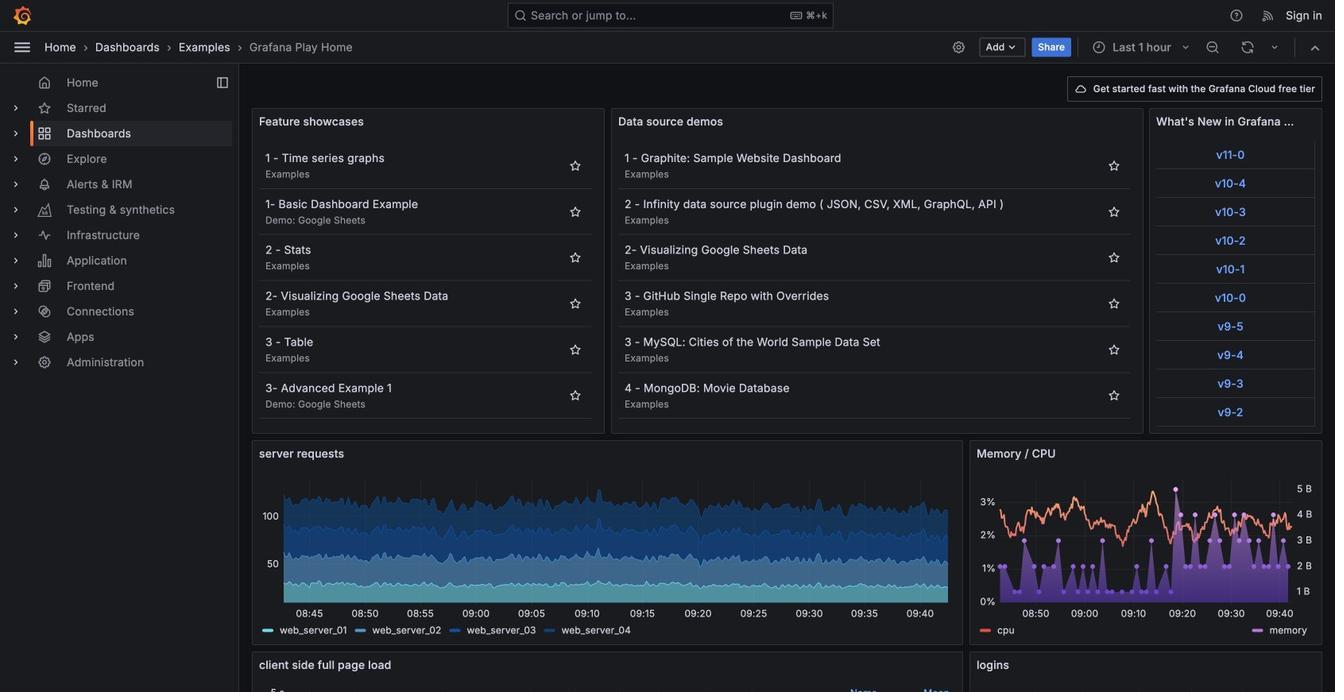 Task type: locate. For each thing, give the bounding box(es) containing it.
dashboard settings image
[[952, 40, 966, 54]]

mark "3- advanced example 1" as favorite image
[[569, 389, 582, 402]]

expand section starred image
[[10, 102, 22, 114]]

mark "3 - table" as favorite image
[[569, 343, 582, 356]]

navigation element
[[0, 64, 238, 388]]

1 vertical spatial mark "2- visualizing google sheets data" as favorite image
[[569, 297, 582, 310]]

0 horizontal spatial mark "2- visualizing google sheets data" as favorite image
[[569, 297, 582, 310]]

zoom out time range image
[[1206, 40, 1220, 54]]

mark "2- visualizing google sheets data" as favorite image down mark "2 - stats" as favorite image
[[569, 297, 582, 310]]

grafana image
[[13, 6, 32, 25]]

expand section administration image
[[10, 356, 22, 369]]

mark "2 - infinity data source plugin demo ( json, csv, xml, graphql, api )" as favorite image
[[1108, 205, 1121, 218]]

expand section dashboards image
[[10, 127, 22, 140]]

mark "1- basic dashboard example" as favorite image
[[569, 205, 582, 218]]

mark "2- visualizing google sheets data" as favorite image up mark "3 - github single repo with overrides" as favorite icon
[[1108, 251, 1121, 264]]

0 vertical spatial mark "2- visualizing google sheets data" as favorite image
[[1108, 251, 1121, 264]]

close menu image
[[13, 38, 32, 57]]

mark "2- visualizing google sheets data" as favorite image
[[1108, 251, 1121, 264], [569, 297, 582, 310]]

auto refresh turned off. choose refresh time interval image
[[1269, 41, 1281, 54]]

mark "2 - stats" as favorite image
[[569, 251, 582, 264]]

1 horizontal spatial mark "2- visualizing google sheets data" as favorite image
[[1108, 251, 1121, 264]]

mark "1 - graphite: sample website dashboard" as favorite image
[[1108, 159, 1121, 172]]



Task type: describe. For each thing, give the bounding box(es) containing it.
mark "4 - mongodb: movie database" as favorite image
[[1108, 389, 1121, 402]]

expand section application image
[[10, 254, 22, 267]]

expand section apps image
[[10, 331, 22, 343]]

expand section testing & synthetics image
[[10, 203, 22, 216]]

help image
[[1230, 8, 1244, 23]]

undock menu image
[[216, 76, 229, 89]]

news image
[[1262, 8, 1276, 23]]

refresh dashboard image
[[1241, 40, 1255, 54]]

expand section alerts & irm image
[[10, 178, 22, 191]]

mark "3 - mysql: cities of the world sample data set" as favorite image
[[1108, 343, 1121, 356]]

expand section frontend image
[[10, 280, 22, 293]]

mark "1 -  time series graphs" as favorite image
[[569, 159, 582, 172]]

expand section connections image
[[10, 305, 22, 318]]

mark "3 - github single repo with overrides" as favorite image
[[1108, 297, 1121, 310]]

expand section infrastructure image
[[10, 229, 22, 242]]

expand section explore image
[[10, 153, 22, 165]]



Task type: vqa. For each thing, say whether or not it's contained in the screenshot.
Mark "2 - Infinity data source plugin demo ( JSON, CSV, XML, GraphQL, API )" as favorite icon
yes



